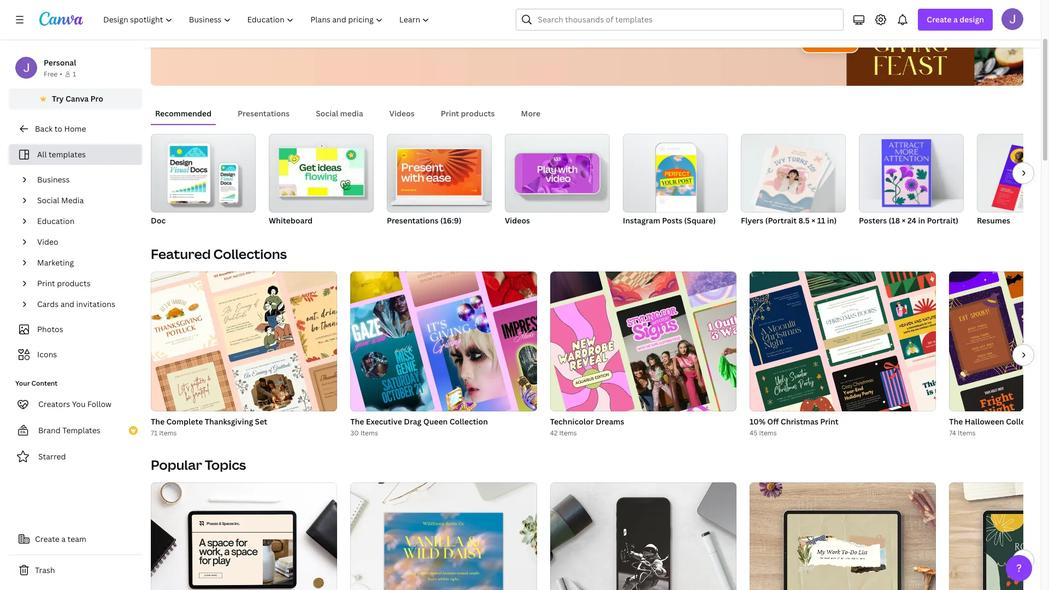 Task type: vqa. For each thing, say whether or not it's contained in the screenshot.
(Portrait
yes



Task type: locate. For each thing, give the bounding box(es) containing it.
creators you follow link
[[9, 394, 142, 416]]

0 horizontal spatial ×
[[812, 215, 816, 226]]

design
[[960, 14, 985, 25]]

brand templates
[[38, 425, 101, 436]]

2 vertical spatial print
[[821, 417, 839, 427]]

print products inside button
[[441, 108, 495, 119]]

christmas
[[781, 417, 819, 427]]

0 vertical spatial videos
[[390, 108, 415, 119]]

collection right halloween
[[1007, 417, 1045, 427]]

social
[[316, 108, 339, 119], [37, 195, 59, 206]]

4 items from the left
[[760, 429, 777, 438]]

the inside "the executive drag queen collection 30 items"
[[351, 417, 365, 427]]

items
[[159, 429, 177, 438], [361, 429, 378, 438], [560, 429, 577, 438], [760, 429, 777, 438], [959, 429, 976, 438]]

74
[[950, 429, 957, 438]]

poster (18 × 24 in portrait) image up posters (18 × 24 in portrait) at the top of page
[[882, 139, 932, 207]]

doc image
[[151, 134, 256, 213], [151, 134, 256, 213]]

0 vertical spatial print products
[[441, 108, 495, 119]]

× left 11
[[812, 215, 816, 226]]

items inside the halloween collection 74 items
[[959, 429, 976, 438]]

social inside button
[[316, 108, 339, 119]]

1 vertical spatial social
[[37, 195, 59, 206]]

1 collection from the left
[[450, 417, 488, 427]]

items down technicolor
[[560, 429, 577, 438]]

2 collection from the left
[[1007, 417, 1045, 427]]

0 vertical spatial products
[[461, 108, 495, 119]]

0 horizontal spatial create
[[35, 534, 60, 545]]

presentation (16:9) image inside presentations (16:9) link
[[398, 149, 482, 196]]

1 vertical spatial and
[[60, 299, 74, 310]]

1 horizontal spatial print
[[441, 108, 460, 119]]

collection inside the halloween collection 74 items
[[1007, 417, 1045, 427]]

1 horizontal spatial and
[[216, 27, 230, 38]]

icons link
[[15, 345, 136, 365]]

products up cards and invitations
[[57, 278, 91, 289]]

team
[[68, 534, 86, 545]]

3 the from the left
[[950, 417, 964, 427]]

1 vertical spatial presentations
[[387, 215, 439, 226]]

print
[[441, 108, 460, 119], [37, 278, 55, 289], [821, 417, 839, 427]]

the up 30
[[351, 417, 365, 427]]

space image
[[551, 483, 737, 591]]

collection right queen
[[450, 417, 488, 427]]

print inside button
[[441, 108, 460, 119]]

the complete thanksgiving set link
[[151, 416, 338, 428]]

instagram post (square) image
[[623, 134, 728, 213], [657, 155, 697, 196]]

social down business in the top left of the page
[[37, 195, 59, 206]]

flyer (portrait 8.5 × 11 in) image inside flyers (portrait 8.5 × 11 in) link
[[756, 144, 826, 216]]

45
[[750, 429, 758, 438]]

social left media
[[316, 108, 339, 119]]

0 horizontal spatial presentations
[[238, 108, 290, 119]]

items right 74 on the bottom
[[959, 429, 976, 438]]

0 horizontal spatial print products
[[37, 278, 91, 289]]

social media
[[37, 195, 84, 206]]

(18
[[889, 215, 901, 226]]

creators
[[38, 399, 70, 410]]

3 items from the left
[[560, 429, 577, 438]]

trash
[[35, 565, 55, 576]]

print products for print products button
[[441, 108, 495, 119]]

2 × from the left
[[903, 215, 907, 226]]

executive
[[366, 417, 402, 427]]

whiteboard image
[[269, 134, 374, 213], [279, 148, 364, 196]]

1 horizontal spatial presentations
[[387, 215, 439, 226]]

presentation (16:9) image
[[387, 134, 492, 213], [398, 149, 482, 196]]

1 vertical spatial create
[[35, 534, 60, 545]]

social media
[[316, 108, 363, 119]]

Search search field
[[538, 9, 837, 30]]

items down the off on the bottom
[[760, 429, 777, 438]]

video image
[[505, 134, 610, 213], [522, 154, 593, 194]]

1 vertical spatial products
[[57, 278, 91, 289]]

0 horizontal spatial videos
[[390, 108, 415, 119]]

your content
[[15, 379, 58, 388]]

1 horizontal spatial create
[[928, 14, 952, 25]]

and
[[216, 27, 230, 38], [60, 299, 74, 310]]

1 horizontal spatial collection
[[1007, 417, 1045, 427]]

1 vertical spatial print
[[37, 278, 55, 289]]

None search field
[[516, 9, 845, 31]]

1 horizontal spatial print products
[[441, 108, 495, 119]]

presentations inside button
[[238, 108, 290, 119]]

71
[[151, 429, 158, 438]]

top level navigation element
[[96, 9, 439, 31]]

1 horizontal spatial products
[[461, 108, 495, 119]]

photos link
[[15, 319, 136, 340]]

0 horizontal spatial collection
[[450, 417, 488, 427]]

× left 24
[[903, 215, 907, 226]]

1 vertical spatial a
[[61, 534, 66, 545]]

video link
[[33, 232, 136, 253]]

a inside create a design dropdown button
[[954, 14, 959, 25]]

print for print products button
[[441, 108, 460, 119]]

portrait)
[[928, 215, 959, 226]]

starred
[[38, 452, 66, 462]]

try canva pro
[[52, 94, 103, 104]]

5 items from the left
[[959, 429, 976, 438]]

flyers (portrait 8.5 × 11 in)
[[742, 215, 837, 226]]

0 vertical spatial create
[[928, 14, 952, 25]]

1 items from the left
[[159, 429, 177, 438]]

presentations (16:9) link
[[387, 134, 492, 228]]

a for team
[[61, 534, 66, 545]]

print up cards in the bottom left of the page
[[37, 278, 55, 289]]

create for create a design
[[928, 14, 952, 25]]

resumes
[[978, 215, 1011, 226]]

instagram posts (square)
[[623, 215, 716, 226]]

the up 74 on the bottom
[[950, 417, 964, 427]]

flyer (portrait 8.5 × 11 in) image
[[742, 134, 847, 213], [756, 144, 826, 216]]

1 horizontal spatial ×
[[903, 215, 907, 226]]

1 the from the left
[[151, 417, 165, 427]]

1 horizontal spatial a
[[954, 14, 959, 25]]

the up 71
[[151, 417, 165, 427]]

poster (18 × 24 in portrait) image inside 'posters (18 × 24 in portrait)' link
[[882, 139, 932, 207]]

create inside create a design dropdown button
[[928, 14, 952, 25]]

poster (18 × 24 in portrait) image
[[860, 134, 965, 213], [882, 139, 932, 207]]

42
[[551, 429, 558, 438]]

social for social media
[[37, 195, 59, 206]]

print products
[[441, 108, 495, 119], [37, 278, 91, 289]]

the executive drag queen collection 30 items
[[351, 417, 488, 438]]

1 horizontal spatial social
[[316, 108, 339, 119]]

2 horizontal spatial the
[[950, 417, 964, 427]]

the inside the halloween collection 74 items
[[950, 417, 964, 427]]

and right cards in the bottom left of the page
[[60, 299, 74, 310]]

1 horizontal spatial the
[[351, 417, 365, 427]]

items right 30
[[361, 429, 378, 438]]

collection
[[450, 417, 488, 427], [1007, 417, 1045, 427]]

back
[[35, 124, 53, 134]]

create left design
[[928, 14, 952, 25]]

a inside the create a team button
[[61, 534, 66, 545]]

create left team
[[35, 534, 60, 545]]

2 items from the left
[[361, 429, 378, 438]]

the inside the complete thanksgiving set 71 items
[[151, 417, 165, 427]]

topics
[[205, 456, 246, 474]]

•
[[60, 69, 62, 79]]

print right videos button
[[441, 108, 460, 119]]

0 horizontal spatial the
[[151, 417, 165, 427]]

all templates
[[37, 149, 86, 160]]

celebrate
[[177, 27, 214, 38]]

follow
[[87, 399, 112, 410]]

poster (18 × 24 in portrait) image up 24
[[860, 134, 965, 213]]

create inside the create a team button
[[35, 534, 60, 545]]

products left more
[[461, 108, 495, 119]]

0 horizontal spatial products
[[57, 278, 91, 289]]

the for the complete thanksgiving set
[[151, 417, 165, 427]]

resume image
[[978, 134, 1050, 213]]

2 the from the left
[[351, 417, 365, 427]]

create a design button
[[919, 9, 994, 31]]

1 vertical spatial print products
[[37, 278, 91, 289]]

free
[[44, 69, 58, 79]]

0 vertical spatial and
[[216, 27, 230, 38]]

off
[[768, 417, 780, 427]]

presentations button
[[234, 103, 294, 124]]

1 horizontal spatial videos
[[505, 215, 531, 226]]

a left team
[[61, 534, 66, 545]]

jacob simon image
[[1002, 8, 1024, 30]]

design your thanksgiving image
[[762, 0, 1024, 86]]

items inside 10% off christmas print 45 items
[[760, 429, 777, 438]]

0 vertical spatial presentations
[[238, 108, 290, 119]]

items right 71
[[159, 429, 177, 438]]

0 horizontal spatial social
[[37, 195, 59, 206]]

×
[[812, 215, 816, 226], [903, 215, 907, 226]]

the halloween collection 74 items
[[950, 417, 1045, 438]]

the
[[151, 417, 165, 427], [351, 417, 365, 427], [950, 417, 964, 427]]

print right christmas
[[821, 417, 839, 427]]

1 vertical spatial videos
[[505, 215, 531, 226]]

24
[[908, 215, 917, 226]]

back to home link
[[9, 118, 142, 140]]

2 horizontal spatial print
[[821, 417, 839, 427]]

create a team
[[35, 534, 86, 545]]

presentations for presentations
[[238, 108, 290, 119]]

0 horizontal spatial print
[[37, 278, 55, 289]]

content
[[31, 379, 58, 388]]

all
[[37, 149, 47, 160]]

and left create
[[216, 27, 230, 38]]

0 vertical spatial a
[[954, 14, 959, 25]]

popular topics
[[151, 456, 246, 474]]

video
[[37, 237, 58, 247]]

0 vertical spatial social
[[316, 108, 339, 119]]

0 horizontal spatial and
[[60, 299, 74, 310]]

videos button
[[385, 103, 419, 124]]

0 horizontal spatial a
[[61, 534, 66, 545]]

items inside the "technicolor dreams 42 items"
[[560, 429, 577, 438]]

technicolor dreams 42 items
[[551, 417, 625, 438]]

and for cards
[[60, 299, 74, 310]]

recommended
[[155, 108, 212, 119]]

create for create a team
[[35, 534, 60, 545]]

videos
[[390, 108, 415, 119], [505, 215, 531, 226]]

pro
[[91, 94, 103, 104]]

flyers (portrait 8.5 × 11 in) link
[[742, 134, 847, 228]]

create
[[231, 27, 255, 38]]

celebrate and create link
[[168, 22, 264, 44]]

print for print products link
[[37, 278, 55, 289]]

products inside button
[[461, 108, 495, 119]]

a left design
[[954, 14, 959, 25]]

0 vertical spatial print
[[441, 108, 460, 119]]



Task type: describe. For each thing, give the bounding box(es) containing it.
create a design
[[928, 14, 985, 25]]

in
[[919, 215, 926, 226]]

the executive drag queen collection link
[[351, 416, 537, 428]]

technicolor dreams link
[[551, 416, 737, 428]]

10% off christmas print link
[[750, 416, 937, 428]]

instagram post (square) image inside instagram posts (square) link
[[657, 155, 697, 196]]

education link
[[33, 211, 136, 232]]

videos inside videos button
[[390, 108, 415, 119]]

canva
[[66, 94, 89, 104]]

your
[[15, 379, 30, 388]]

print inside 10% off christmas print 45 items
[[821, 417, 839, 427]]

cards and invitations link
[[33, 294, 136, 315]]

instagram
[[623, 215, 661, 226]]

videos link
[[505, 134, 610, 228]]

create a team button
[[9, 529, 142, 551]]

creators you follow
[[38, 399, 112, 410]]

technicolor
[[551, 417, 594, 427]]

business link
[[33, 170, 136, 190]]

small business image
[[151, 483, 338, 591]]

(16:9)
[[441, 215, 462, 226]]

set
[[255, 417, 267, 427]]

templates
[[62, 425, 101, 436]]

instagram posts (square) link
[[623, 134, 728, 228]]

complete
[[167, 417, 203, 427]]

posts
[[663, 215, 683, 226]]

posters
[[860, 215, 888, 226]]

popular
[[151, 456, 202, 474]]

free •
[[44, 69, 62, 79]]

more
[[521, 108, 541, 119]]

the complete thanksgiving set 71 items
[[151, 417, 267, 438]]

aesthetic image
[[351, 483, 537, 591]]

videos inside videos link
[[505, 215, 531, 226]]

products for print products link
[[57, 278, 91, 289]]

dreams
[[596, 417, 625, 427]]

featured
[[151, 245, 211, 263]]

posters (18 × 24 in portrait)
[[860, 215, 959, 226]]

halloween
[[966, 417, 1005, 427]]

drag
[[404, 417, 422, 427]]

10%
[[750, 417, 766, 427]]

templates
[[49, 149, 86, 160]]

try canva pro button
[[9, 89, 142, 109]]

whiteboard
[[269, 215, 313, 226]]

more button
[[517, 103, 545, 124]]

8.5
[[799, 215, 810, 226]]

social for social media
[[316, 108, 339, 119]]

the halloween collection link
[[950, 416, 1050, 428]]

try
[[52, 94, 64, 104]]

collections
[[214, 245, 287, 263]]

print products button
[[437, 103, 500, 124]]

portfolio image
[[950, 483, 1050, 591]]

(square)
[[685, 215, 716, 226]]

marketing link
[[33, 253, 136, 273]]

print products for print products link
[[37, 278, 91, 289]]

starred link
[[9, 446, 142, 468]]

queen
[[424, 417, 448, 427]]

personal
[[44, 57, 76, 68]]

recommended button
[[151, 103, 216, 124]]

30
[[351, 429, 359, 438]]

back to home
[[35, 124, 86, 134]]

presentations for presentations (16:9)
[[387, 215, 439, 226]]

the for the executive drag queen collection
[[351, 417, 365, 427]]

posters (18 × 24 in portrait) link
[[860, 134, 965, 228]]

media
[[340, 108, 363, 119]]

you
[[72, 399, 86, 410]]

business
[[37, 174, 70, 185]]

items inside "the executive drag queen collection 30 items"
[[361, 429, 378, 438]]

(portrait
[[766, 215, 797, 226]]

brand templates link
[[9, 420, 142, 442]]

photos
[[37, 324, 63, 335]]

items inside the complete thanksgiving set 71 items
[[159, 429, 177, 438]]

1
[[73, 69, 76, 79]]

brand
[[38, 425, 61, 436]]

a for design
[[954, 14, 959, 25]]

and for celebrate
[[216, 27, 230, 38]]

doc link
[[151, 134, 256, 228]]

products for print products button
[[461, 108, 495, 119]]

print products link
[[33, 273, 136, 294]]

flyers
[[742, 215, 764, 226]]

cards
[[37, 299, 59, 310]]

vintage image
[[750, 483, 937, 591]]

10% off christmas print 45 items
[[750, 417, 839, 438]]

marketing
[[37, 258, 74, 268]]

collection inside "the executive drag queen collection 30 items"
[[450, 417, 488, 427]]

1 × from the left
[[812, 215, 816, 226]]

thanksgiving
[[205, 417, 253, 427]]

the for the halloween collection
[[950, 417, 964, 427]]

whiteboard link
[[269, 134, 374, 228]]

media
[[61, 195, 84, 206]]

11
[[818, 215, 826, 226]]

whiteboard image inside 'link'
[[279, 148, 364, 196]]



